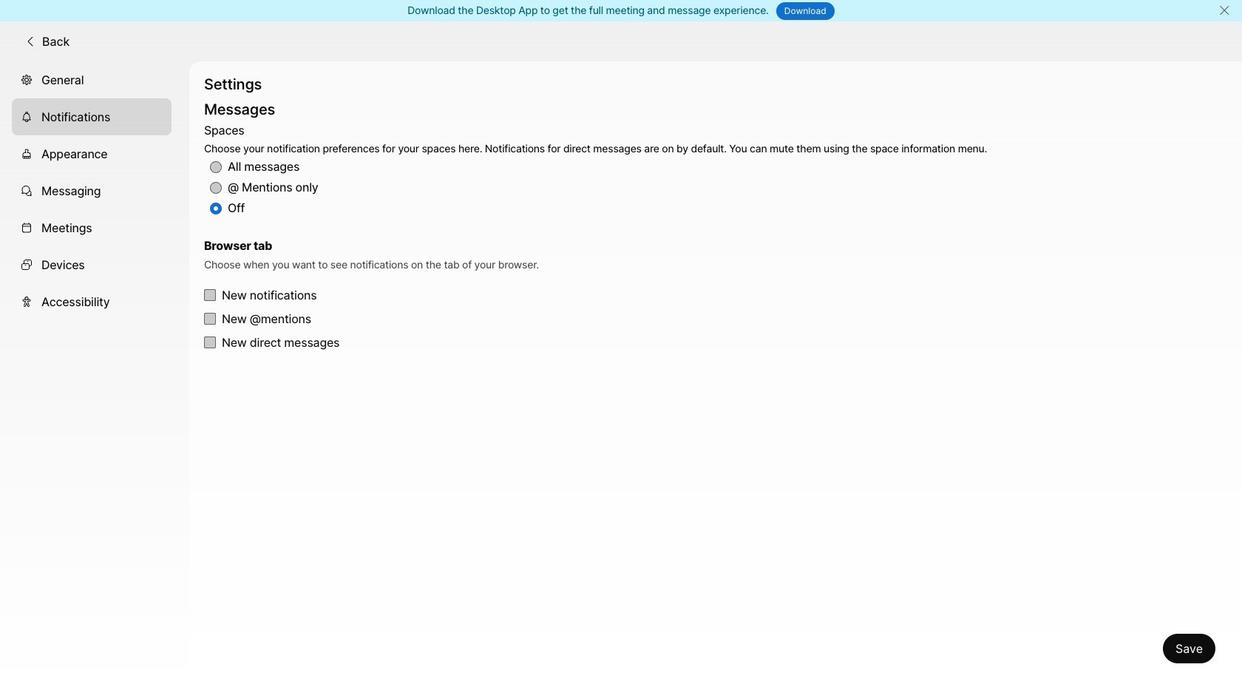 Task type: vqa. For each thing, say whether or not it's contained in the screenshot.
Accessibility tab
yes



Task type: describe. For each thing, give the bounding box(es) containing it.
All messages radio
[[210, 161, 222, 173]]

accessibility tab
[[12, 283, 172, 320]]

settings navigation
[[0, 61, 189, 687]]

cancel_16 image
[[1219, 4, 1231, 16]]

meetings tab
[[12, 209, 172, 246]]



Task type: locate. For each thing, give the bounding box(es) containing it.
@ Mentions only radio
[[210, 182, 222, 194]]

devices tab
[[12, 246, 172, 283]]

option group
[[204, 120, 988, 219]]

appearance tab
[[12, 135, 172, 172]]

messaging tab
[[12, 172, 172, 209]]

general tab
[[12, 61, 172, 98]]

Off radio
[[210, 203, 222, 214]]

notifications tab
[[12, 98, 172, 135]]



